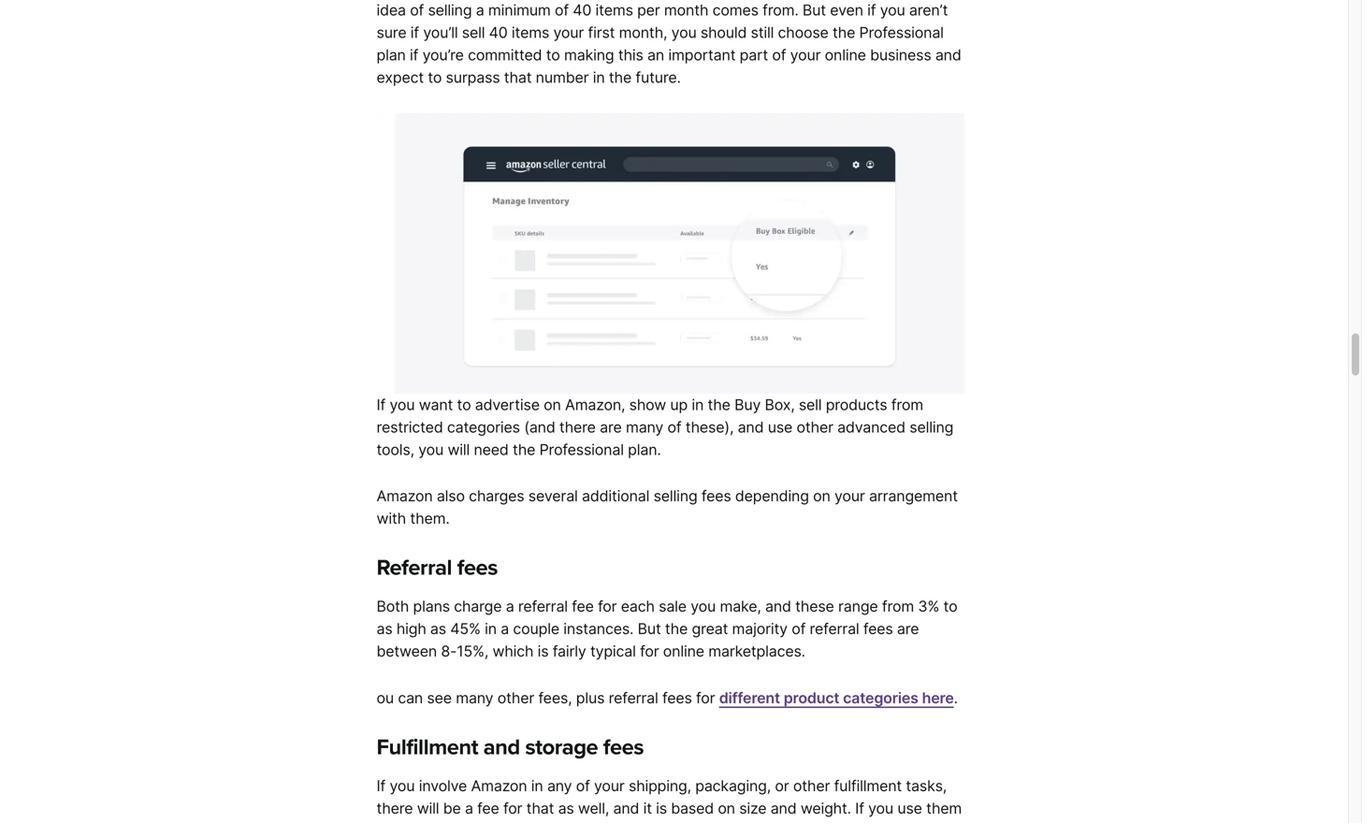 Task type: describe. For each thing, give the bounding box(es) containing it.
a inside the if you involve amazon in any of your shipping, packaging, or other fulfillment tasks, there will be a fee for that as well, and it is based on size and weight. if you use them just for shipping, you'll pay based on both those factors.
[[465, 800, 473, 818]]

your inside amazon also charges several additional selling fees depending on your arrangement with them.
[[835, 487, 865, 505]]

amazon inside amazon also charges several additional selling fees depending on your arrangement with them.
[[377, 487, 433, 505]]

be
[[443, 800, 461, 818]]

there inside the if you involve amazon in any of your shipping, packaging, or other fulfillment tasks, there will be a fee for that as well, and it is based on size and weight. if you use them just for shipping, you'll pay based on both those factors.
[[377, 800, 413, 818]]

also
[[437, 487, 465, 505]]

in inside if you want to advertise on amazon, show up in the buy box, sell products from restricted categories (and there are many of these), and use other advanced selling tools, you will need the professional plan.
[[692, 396, 704, 414]]

ou
[[377, 689, 394, 708]]

for right just
[[406, 822, 425, 824]]

show
[[630, 396, 666, 414]]

those
[[668, 822, 707, 824]]

fulfillment and storage fees
[[377, 735, 644, 761]]

different
[[719, 689, 780, 708]]

these),
[[686, 418, 734, 436]]

product
[[784, 689, 840, 708]]

both
[[632, 822, 664, 824]]

.
[[954, 689, 958, 708]]

you down restricted
[[419, 441, 444, 459]]

other inside if you want to advertise on amazon, show up in the buy box, sell products from restricted categories (and there are many of these), and use other advanced selling tools, you will need the professional plan.
[[797, 418, 834, 436]]

1 horizontal spatial as
[[430, 620, 446, 638]]

0 vertical spatial a
[[506, 598, 514, 616]]

in inside both plans charge a referral fee for each sale you make, and these range from 3% to as high as 45% in a couple instances. but the great majority of referral fees are between 8-15%, which is fairly typical for online marketplaces.
[[485, 620, 497, 638]]

2 vertical spatial if
[[855, 800, 865, 818]]

categories inside if you want to advertise on amazon, show up in the buy box, sell products from restricted categories (and there are many of these), and use other advanced selling tools, you will need the professional plan.
[[447, 418, 520, 436]]

tools,
[[377, 441, 414, 459]]

to inside if you want to advertise on amazon, show up in the buy box, sell products from restricted categories (and there are many of these), and use other advanced selling tools, you will need the professional plan.
[[457, 396, 471, 414]]

if you involve amazon in any of your shipping, packaging, or other fulfillment tasks, there will be a fee for that as well, and it is based on size and weight. if you use them just for shipping, you'll pay based on both those factors.
[[377, 777, 962, 824]]

1 vertical spatial other
[[498, 689, 534, 708]]

plan.
[[628, 441, 661, 459]]

use inside if you want to advertise on amazon, show up in the buy box, sell products from restricted categories (and there are many of these), and use other advanced selling tools, you will need the professional plan.
[[768, 418, 793, 436]]

fees down online
[[663, 689, 692, 708]]

weight.
[[801, 800, 851, 818]]

between
[[377, 643, 437, 661]]

them.
[[410, 510, 450, 528]]

typical
[[590, 643, 636, 661]]

you inside both plans charge a referral fee for each sale you make, and these range from 3% to as high as 45% in a couple instances. but the great majority of referral fees are between 8-15%, which is fairly typical for online marketplaces.
[[691, 598, 716, 616]]

you'll
[[495, 822, 530, 824]]

advanced
[[838, 418, 906, 436]]

involve
[[419, 777, 467, 796]]

and inside both plans charge a referral fee for each sale you make, and these range from 3% to as high as 45% in a couple instances. but the great majority of referral fees are between 8-15%, which is fairly typical for online marketplaces.
[[765, 598, 792, 616]]

additional
[[582, 487, 650, 505]]

instances.
[[564, 620, 634, 638]]

fairly
[[553, 643, 586, 661]]

there inside if you want to advertise on amazon, show up in the buy box, sell products from restricted categories (and there are many of these), and use other advanced selling tools, you will need the professional plan.
[[560, 418, 596, 436]]

just
[[377, 822, 402, 824]]

fees,
[[539, 689, 572, 708]]

8-
[[441, 643, 457, 661]]

need
[[474, 441, 509, 459]]

fees down plus
[[603, 735, 644, 761]]

packaging,
[[696, 777, 771, 796]]

pay
[[534, 822, 559, 824]]

fee inside both plans charge a referral fee for each sale you make, and these range from 3% to as high as 45% in a couple instances. but the great majority of referral fees are between 8-15%, which is fairly typical for online marketplaces.
[[572, 598, 594, 616]]

fees inside amazon also charges several additional selling fees depending on your arrangement with them.
[[702, 487, 731, 505]]

arrangement
[[869, 487, 958, 505]]

amazon also charges several additional selling fees depending on your arrangement with them.
[[377, 487, 958, 528]]

1 vertical spatial based
[[563, 822, 606, 824]]

to inside both plans charge a referral fee for each sale you make, and these range from 3% to as high as 45% in a couple instances. but the great majority of referral fees are between 8-15%, which is fairly typical for online marketplaces.
[[944, 598, 958, 616]]

box,
[[765, 396, 795, 414]]

of inside the if you involve amazon in any of your shipping, packaging, or other fulfillment tasks, there will be a fee for that as well, and it is based on size and weight. if you use them just for shipping, you'll pay based on both those factors.
[[576, 777, 590, 796]]

which
[[493, 643, 534, 661]]

factors.
[[711, 822, 763, 824]]

are inside both plans charge a referral fee for each sale you make, and these range from 3% to as high as 45% in a couple instances. but the great majority of referral fees are between 8-15%, which is fairly typical for online marketplaces.
[[897, 620, 919, 638]]

charges
[[469, 487, 525, 505]]

will inside if you want to advertise on amazon, show up in the buy box, sell products from restricted categories (and there are many of these), and use other advanced selling tools, you will need the professional plan.
[[448, 441, 470, 459]]

for down but at bottom
[[640, 643, 659, 661]]

1 horizontal spatial categories
[[843, 689, 919, 708]]

ou can see many other fees, plus referral fees for different product categories here .
[[377, 689, 958, 708]]

here
[[922, 689, 954, 708]]

sale
[[659, 598, 687, 616]]

of inside both plans charge a referral fee for each sale you make, and these range from 3% to as high as 45% in a couple instances. but the great majority of referral fees are between 8-15%, which is fairly typical for online marketplaces.
[[792, 620, 806, 638]]

both plans charge a referral fee for each sale you make, and these range from 3% to as high as 45% in a couple instances. but the great majority of referral fees are between 8-15%, which is fairly typical for online marketplaces.
[[377, 598, 958, 661]]

online
[[663, 643, 705, 661]]

fulfillment
[[377, 735, 478, 761]]

referral fees
[[377, 555, 498, 581]]

plans
[[413, 598, 450, 616]]

make,
[[720, 598, 761, 616]]

that
[[527, 800, 554, 818]]

amazon seller central graphic image
[[377, 113, 972, 394]]

from inside both plans charge a referral fee for each sale you make, and these range from 3% to as high as 45% in a couple instances. but the great majority of referral fees are between 8-15%, which is fairly typical for online marketplaces.
[[882, 598, 914, 616]]

use inside the if you involve amazon in any of your shipping, packaging, or other fulfillment tasks, there will be a fee for that as well, and it is based on size and weight. if you use them just for shipping, you'll pay based on both those factors.
[[898, 800, 923, 818]]

it
[[643, 800, 652, 818]]

(and
[[524, 418, 556, 436]]

15%,
[[457, 643, 489, 661]]

these
[[796, 598, 834, 616]]

if for if you want to advertise on amazon, show up in the buy box, sell products from restricted categories (and there are many of these), and use other advanced selling tools, you will need the professional plan.
[[377, 396, 386, 414]]

marketplaces.
[[709, 643, 806, 661]]

0 vertical spatial the
[[708, 396, 731, 414]]

but
[[638, 620, 661, 638]]

both
[[377, 598, 409, 616]]

0 horizontal spatial many
[[456, 689, 494, 708]]

products
[[826, 396, 888, 414]]

restricted
[[377, 418, 443, 436]]

and down or at right
[[771, 800, 797, 818]]

0 horizontal spatial referral
[[518, 598, 568, 616]]

on up factors.
[[718, 800, 735, 818]]



Task type: locate. For each thing, give the bounding box(es) containing it.
0 horizontal spatial of
[[576, 777, 590, 796]]

professional
[[540, 441, 624, 459]]

2 horizontal spatial of
[[792, 620, 806, 638]]

use down tasks,
[[898, 800, 923, 818]]

0 vertical spatial fee
[[572, 598, 594, 616]]

fees inside both plans charge a referral fee for each sale you make, and these range from 3% to as high as 45% in a couple instances. but the great majority of referral fees are between 8-15%, which is fairly typical for online marketplaces.
[[864, 620, 893, 638]]

1 horizontal spatial amazon
[[471, 777, 527, 796]]

of down the these
[[792, 620, 806, 638]]

0 vertical spatial is
[[538, 643, 549, 661]]

as
[[377, 620, 393, 638], [430, 620, 446, 638], [558, 800, 574, 818]]

many inside if you want to advertise on amazon, show up in the buy box, sell products from restricted categories (and there are many of these), and use other advanced selling tools, you will need the professional plan.
[[626, 418, 664, 436]]

other inside the if you involve amazon in any of your shipping, packaging, or other fulfillment tasks, there will be a fee for that as well, and it is based on size and weight. if you use them just for shipping, you'll pay based on both those factors.
[[793, 777, 830, 796]]

in right up
[[692, 396, 704, 414]]

you up great
[[691, 598, 716, 616]]

3%
[[918, 598, 940, 616]]

0 vertical spatial to
[[457, 396, 471, 414]]

are down amazon,
[[600, 418, 622, 436]]

0 vertical spatial if
[[377, 396, 386, 414]]

for up "instances."
[[598, 598, 617, 616]]

and left it
[[613, 800, 639, 818]]

there up just
[[377, 800, 413, 818]]

selling inside amazon also charges several additional selling fees depending on your arrangement with them.
[[654, 487, 698, 505]]

1 vertical spatial a
[[501, 620, 509, 638]]

the inside both plans charge a referral fee for each sale you make, and these range from 3% to as high as 45% in a couple instances. but the great majority of referral fees are between 8-15%, which is fairly typical for online marketplaces.
[[665, 620, 688, 638]]

0 vertical spatial will
[[448, 441, 470, 459]]

to right 3%
[[944, 598, 958, 616]]

0 vertical spatial many
[[626, 418, 664, 436]]

your up well,
[[594, 777, 625, 796]]

2 horizontal spatial as
[[558, 800, 574, 818]]

other down the sell
[[797, 418, 834, 436]]

amazon up with
[[377, 487, 433, 505]]

different product categories here link
[[719, 689, 954, 708]]

fees up charge
[[457, 555, 498, 581]]

several
[[529, 487, 578, 505]]

0 horizontal spatial there
[[377, 800, 413, 818]]

0 horizontal spatial will
[[417, 800, 439, 818]]

charge
[[454, 598, 502, 616]]

0 vertical spatial there
[[560, 418, 596, 436]]

fee up you'll
[[477, 800, 499, 818]]

2 horizontal spatial in
[[692, 396, 704, 414]]

1 horizontal spatial is
[[656, 800, 667, 818]]

up
[[670, 396, 688, 414]]

of right any
[[576, 777, 590, 796]]

of inside if you want to advertise on amazon, show up in the buy box, sell products from restricted categories (and there are many of these), and use other advanced selling tools, you will need the professional plan.
[[668, 418, 682, 436]]

if for if you involve amazon in any of your shipping, packaging, or other fulfillment tasks, there will be a fee for that as well, and it is based on size and weight. if you use them just for shipping, you'll pay based on both those factors.
[[377, 777, 386, 796]]

on up (and
[[544, 396, 561, 414]]

0 vertical spatial use
[[768, 418, 793, 436]]

0 horizontal spatial are
[[600, 418, 622, 436]]

2 vertical spatial of
[[576, 777, 590, 796]]

1 horizontal spatial to
[[944, 598, 958, 616]]

1 horizontal spatial use
[[898, 800, 923, 818]]

can
[[398, 689, 423, 708]]

is right it
[[656, 800, 667, 818]]

great
[[692, 620, 728, 638]]

1 horizontal spatial there
[[560, 418, 596, 436]]

will left be
[[417, 800, 439, 818]]

amazon
[[377, 487, 433, 505], [471, 777, 527, 796]]

sell
[[799, 396, 822, 414]]

0 vertical spatial from
[[892, 396, 924, 414]]

fulfillment
[[834, 777, 902, 796]]

2 vertical spatial other
[[793, 777, 830, 796]]

advertise
[[475, 396, 540, 414]]

on right depending
[[813, 487, 831, 505]]

fee
[[572, 598, 594, 616], [477, 800, 499, 818]]

if inside if you want to advertise on amazon, show up in the buy box, sell products from restricted categories (and there are many of these), and use other advanced selling tools, you will need the professional plan.
[[377, 396, 386, 414]]

if
[[377, 396, 386, 414], [377, 777, 386, 796], [855, 800, 865, 818]]

as down both
[[377, 620, 393, 638]]

selling down plan.
[[654, 487, 698, 505]]

1 vertical spatial referral
[[810, 620, 860, 638]]

selling right advanced
[[910, 418, 954, 436]]

0 horizontal spatial selling
[[654, 487, 698, 505]]

use
[[768, 418, 793, 436], [898, 800, 923, 818]]

as inside the if you involve amazon in any of your shipping, packaging, or other fulfillment tasks, there will be a fee for that as well, and it is based on size and weight. if you use them just for shipping, you'll pay based on both those factors.
[[558, 800, 574, 818]]

referral down the these
[[810, 620, 860, 638]]

categories up need
[[447, 418, 520, 436]]

on inside amazon also charges several additional selling fees depending on your arrangement with them.
[[813, 487, 831, 505]]

the down the sale
[[665, 620, 688, 638]]

a right be
[[465, 800, 473, 818]]

you down fulfillment
[[869, 800, 894, 818]]

0 vertical spatial referral
[[518, 598, 568, 616]]

0 horizontal spatial categories
[[447, 418, 520, 436]]

1 horizontal spatial many
[[626, 418, 664, 436]]

majority
[[732, 620, 788, 638]]

and
[[738, 418, 764, 436], [765, 598, 792, 616], [484, 735, 520, 761], [613, 800, 639, 818], [771, 800, 797, 818]]

1 horizontal spatial selling
[[910, 418, 954, 436]]

referral up couple
[[518, 598, 568, 616]]

from up advanced
[[892, 396, 924, 414]]

are
[[600, 418, 622, 436], [897, 620, 919, 638]]

1 vertical spatial if
[[377, 777, 386, 796]]

0 vertical spatial selling
[[910, 418, 954, 436]]

referral right plus
[[609, 689, 658, 708]]

based down well,
[[563, 822, 606, 824]]

storage
[[525, 735, 598, 761]]

categories left here
[[843, 689, 919, 708]]

of
[[668, 418, 682, 436], [792, 620, 806, 638], [576, 777, 590, 796]]

from
[[892, 396, 924, 414], [882, 598, 914, 616]]

from left 3%
[[882, 598, 914, 616]]

amazon,
[[565, 396, 625, 414]]

high
[[397, 620, 426, 638]]

are inside if you want to advertise on amazon, show up in the buy box, sell products from restricted categories (and there are many of these), and use other advanced selling tools, you will need the professional plan.
[[600, 418, 622, 436]]

to
[[457, 396, 471, 414], [944, 598, 958, 616]]

0 vertical spatial of
[[668, 418, 682, 436]]

0 vertical spatial based
[[671, 800, 714, 818]]

a
[[506, 598, 514, 616], [501, 620, 509, 638], [465, 800, 473, 818]]

the down (and
[[513, 441, 536, 459]]

0 horizontal spatial is
[[538, 643, 549, 661]]

and up the majority
[[765, 598, 792, 616]]

0 horizontal spatial the
[[513, 441, 536, 459]]

2 vertical spatial in
[[531, 777, 543, 796]]

0 vertical spatial shipping,
[[629, 777, 692, 796]]

your
[[835, 487, 865, 505], [594, 777, 625, 796]]

0 vertical spatial your
[[835, 487, 865, 505]]

1 vertical spatial categories
[[843, 689, 919, 708]]

1 vertical spatial your
[[594, 777, 625, 796]]

based
[[671, 800, 714, 818], [563, 822, 606, 824]]

a up which
[[501, 620, 509, 638]]

amazon up you'll
[[471, 777, 527, 796]]

as down plans
[[430, 620, 446, 638]]

and down buy
[[738, 418, 764, 436]]

buy
[[735, 396, 761, 414]]

amazon inside the if you involve amazon in any of your shipping, packaging, or other fulfillment tasks, there will be a fee for that as well, and it is based on size and weight. if you use them just for shipping, you'll pay based on both those factors.
[[471, 777, 527, 796]]

if you want to advertise on amazon, show up in the buy box, sell products from restricted categories (and there are many of these), and use other advanced selling tools, you will need the professional plan.
[[377, 396, 954, 459]]

based up those
[[671, 800, 714, 818]]

1 vertical spatial is
[[656, 800, 667, 818]]

on left "both"
[[610, 822, 628, 824]]

use down box,
[[768, 418, 793, 436]]

range
[[839, 598, 878, 616]]

many up plan.
[[626, 418, 664, 436]]

them
[[927, 800, 962, 818]]

1 horizontal spatial of
[[668, 418, 682, 436]]

1 vertical spatial use
[[898, 800, 923, 818]]

a right charge
[[506, 598, 514, 616]]

in
[[692, 396, 704, 414], [485, 620, 497, 638], [531, 777, 543, 796]]

1 horizontal spatial shipping,
[[629, 777, 692, 796]]

you up restricted
[[390, 396, 415, 414]]

fee up "instances."
[[572, 598, 594, 616]]

1 vertical spatial in
[[485, 620, 497, 638]]

1 horizontal spatial based
[[671, 800, 714, 818]]

1 horizontal spatial your
[[835, 487, 865, 505]]

size
[[739, 800, 767, 818]]

1 horizontal spatial are
[[897, 620, 919, 638]]

will
[[448, 441, 470, 459], [417, 800, 439, 818]]

2 vertical spatial the
[[665, 620, 688, 638]]

and left storage
[[484, 735, 520, 761]]

is down couple
[[538, 643, 549, 661]]

is inside the if you involve amazon in any of your shipping, packaging, or other fulfillment tasks, there will be a fee for that as well, and it is based on size and weight. if you use them just for shipping, you'll pay based on both those factors.
[[656, 800, 667, 818]]

see
[[427, 689, 452, 708]]

0 vertical spatial in
[[692, 396, 704, 414]]

for up you'll
[[503, 800, 523, 818]]

or
[[775, 777, 789, 796]]

0 horizontal spatial in
[[485, 620, 497, 638]]

you
[[390, 396, 415, 414], [419, 441, 444, 459], [691, 598, 716, 616], [390, 777, 415, 796], [869, 800, 894, 818]]

other left fees,
[[498, 689, 534, 708]]

2 horizontal spatial referral
[[810, 620, 860, 638]]

1 horizontal spatial fee
[[572, 598, 594, 616]]

1 horizontal spatial in
[[531, 777, 543, 796]]

to right want
[[457, 396, 471, 414]]

for left "different"
[[696, 689, 715, 708]]

selling
[[910, 418, 954, 436], [654, 487, 698, 505]]

1 horizontal spatial the
[[665, 620, 688, 638]]

on inside if you want to advertise on amazon, show up in the buy box, sell products from restricted categories (and there are many of these), and use other advanced selling tools, you will need the professional plan.
[[544, 396, 561, 414]]

fees
[[702, 487, 731, 505], [457, 555, 498, 581], [864, 620, 893, 638], [663, 689, 692, 708], [603, 735, 644, 761]]

1 vertical spatial shipping,
[[429, 822, 491, 824]]

0 vertical spatial amazon
[[377, 487, 433, 505]]

of down up
[[668, 418, 682, 436]]

0 horizontal spatial shipping,
[[429, 822, 491, 824]]

0 horizontal spatial based
[[563, 822, 606, 824]]

shipping, down be
[[429, 822, 491, 824]]

depending
[[735, 487, 809, 505]]

want
[[419, 396, 453, 414]]

there up professional
[[560, 418, 596, 436]]

1 vertical spatial of
[[792, 620, 806, 638]]

is inside both plans charge a referral fee for each sale you make, and these range from 3% to as high as 45% in a couple instances. but the great majority of referral fees are between 8-15%, which is fairly typical for online marketplaces.
[[538, 643, 549, 661]]

your inside the if you involve amazon in any of your shipping, packaging, or other fulfillment tasks, there will be a fee for that as well, and it is based on size and weight. if you use them just for shipping, you'll pay based on both those factors.
[[594, 777, 625, 796]]

are down 3%
[[897, 620, 919, 638]]

0 vertical spatial categories
[[447, 418, 520, 436]]

each
[[621, 598, 655, 616]]

shipping,
[[629, 777, 692, 796], [429, 822, 491, 824]]

0 vertical spatial other
[[797, 418, 834, 436]]

0 horizontal spatial as
[[377, 620, 393, 638]]

fees left depending
[[702, 487, 731, 505]]

1 vertical spatial the
[[513, 441, 536, 459]]

the up these),
[[708, 396, 731, 414]]

will inside the if you involve amazon in any of your shipping, packaging, or other fulfillment tasks, there will be a fee for that as well, and it is based on size and weight. if you use them just for shipping, you'll pay based on both those factors.
[[417, 800, 439, 818]]

1 vertical spatial from
[[882, 598, 914, 616]]

1 horizontal spatial referral
[[609, 689, 658, 708]]

there
[[560, 418, 596, 436], [377, 800, 413, 818]]

1 vertical spatial there
[[377, 800, 413, 818]]

1 vertical spatial many
[[456, 689, 494, 708]]

will left need
[[448, 441, 470, 459]]

if up restricted
[[377, 396, 386, 414]]

as down any
[[558, 800, 574, 818]]

your left arrangement
[[835, 487, 865, 505]]

plus
[[576, 689, 605, 708]]

0 horizontal spatial amazon
[[377, 487, 433, 505]]

with
[[377, 510, 406, 528]]

the
[[708, 396, 731, 414], [513, 441, 536, 459], [665, 620, 688, 638]]

couple
[[513, 620, 560, 638]]

in right 45%
[[485, 620, 497, 638]]

many
[[626, 418, 664, 436], [456, 689, 494, 708]]

well,
[[578, 800, 609, 818]]

1 vertical spatial selling
[[654, 487, 698, 505]]

1 vertical spatial fee
[[477, 800, 499, 818]]

0 horizontal spatial your
[[594, 777, 625, 796]]

1 vertical spatial are
[[897, 620, 919, 638]]

fee inside the if you involve amazon in any of your shipping, packaging, or other fulfillment tasks, there will be a fee for that as well, and it is based on size and weight. if you use them just for shipping, you'll pay based on both those factors.
[[477, 800, 499, 818]]

referral
[[518, 598, 568, 616], [810, 620, 860, 638], [609, 689, 658, 708]]

45%
[[450, 620, 481, 638]]

0 horizontal spatial use
[[768, 418, 793, 436]]

0 vertical spatial are
[[600, 418, 622, 436]]

2 vertical spatial a
[[465, 800, 473, 818]]

0 horizontal spatial fee
[[477, 800, 499, 818]]

if up just
[[377, 777, 386, 796]]

selling inside if you want to advertise on amazon, show up in the buy box, sell products from restricted categories (and there are many of these), and use other advanced selling tools, you will need the professional plan.
[[910, 418, 954, 436]]

other up weight.
[[793, 777, 830, 796]]

0 horizontal spatial to
[[457, 396, 471, 414]]

tasks,
[[906, 777, 947, 796]]

you up just
[[390, 777, 415, 796]]

from inside if you want to advertise on amazon, show up in the buy box, sell products from restricted categories (and there are many of these), and use other advanced selling tools, you will need the professional plan.
[[892, 396, 924, 414]]

1 vertical spatial to
[[944, 598, 958, 616]]

in left any
[[531, 777, 543, 796]]

many right "see"
[[456, 689, 494, 708]]

and inside if you want to advertise on amazon, show up in the buy box, sell products from restricted categories (and there are many of these), and use other advanced selling tools, you will need the professional plan.
[[738, 418, 764, 436]]

1 vertical spatial will
[[417, 800, 439, 818]]

2 horizontal spatial the
[[708, 396, 731, 414]]

1 vertical spatial amazon
[[471, 777, 527, 796]]

any
[[547, 777, 572, 796]]

fees down range on the right of page
[[864, 620, 893, 638]]

in inside the if you involve amazon in any of your shipping, packaging, or other fulfillment tasks, there will be a fee for that as well, and it is based on size and weight. if you use them just for shipping, you'll pay based on both those factors.
[[531, 777, 543, 796]]

1 horizontal spatial will
[[448, 441, 470, 459]]

shipping, up it
[[629, 777, 692, 796]]

other
[[797, 418, 834, 436], [498, 689, 534, 708], [793, 777, 830, 796]]

if down fulfillment
[[855, 800, 865, 818]]

referral
[[377, 555, 452, 581]]

2 vertical spatial referral
[[609, 689, 658, 708]]



Task type: vqa. For each thing, say whether or not it's contained in the screenshot.
SERVICE NAVIGATION MENU element
no



